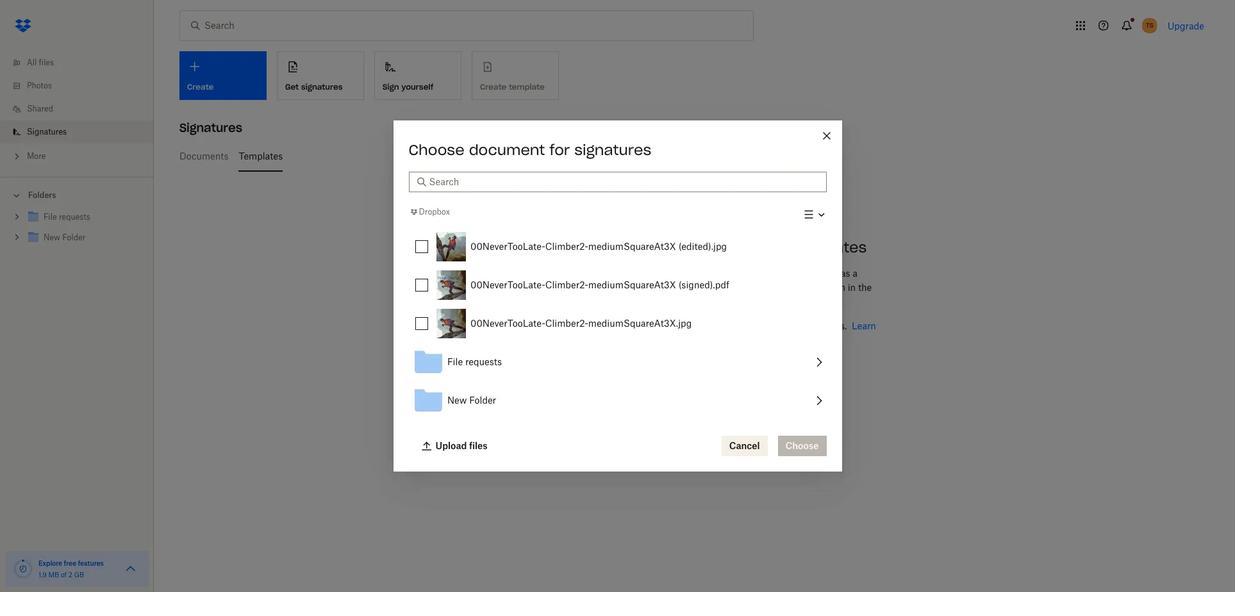 Task type: locate. For each thing, give the bounding box(es) containing it.
with up once,
[[757, 238, 788, 256]]

0 horizontal spatial templates
[[697, 321, 740, 331]]

dropbox down choose
[[419, 207, 450, 217]]

file requests button
[[409, 343, 827, 382]]

more image
[[10, 150, 23, 163]]

1 a from the left
[[712, 268, 717, 279]]

1 vertical spatial get
[[679, 321, 695, 331]]

future.
[[679, 296, 707, 307]]

can
[[749, 282, 764, 293]]

0 vertical spatial mediumsquareat3x
[[588, 241, 676, 252]]

1 vertical spatial mediumsquareat3x
[[588, 280, 676, 291]]

00nevertoolate-climber2-mediumsquareat3x (signed).pdf button
[[432, 266, 827, 305]]

signatures list item
[[0, 121, 154, 144]]

0 vertical spatial 00nevertoolate-
[[470, 241, 545, 252]]

2 00nevertoolate- from the top
[[470, 280, 545, 291]]

mediumsquareat3x up 00nevertoolate-climber2-mediumsquareat3x (signed).pdf button
[[588, 241, 676, 252]]

0 vertical spatial signatures
[[301, 82, 343, 92]]

0 horizontal spatial files
[[39, 58, 54, 67]]

document left the for
[[469, 141, 545, 159]]

dropbox inside choose document for signatures dialog
[[419, 207, 450, 217]]

get
[[285, 82, 299, 92], [679, 321, 695, 331]]

1 horizontal spatial files
[[469, 440, 488, 451]]

document up you
[[720, 268, 763, 279]]

00nevertoolate- for 00nevertoolate-climber2-mediumsquareat3x (edited).jpg
[[470, 241, 545, 252]]

features
[[78, 560, 104, 567]]

mediumsquareat3x inside "button"
[[588, 241, 676, 252]]

0 horizontal spatial a
[[712, 268, 717, 279]]

0 horizontal spatial signatures
[[301, 82, 343, 92]]

you
[[732, 282, 747, 293]]

once,
[[765, 268, 787, 279]]

signatures inside list item
[[27, 127, 67, 137]]

the
[[858, 282, 872, 293]]

climber2-
[[545, 241, 588, 252], [545, 280, 588, 291], [545, 318, 588, 329]]

files
[[39, 58, 54, 67], [469, 440, 488, 451]]

mediumsquareat3x for (signed).pdf
[[588, 280, 676, 291]]

0 vertical spatial get
[[285, 82, 299, 92]]

climber2- up 00nevertoolate-climber2-mediumsquareat3x (signed).pdf
[[545, 241, 588, 252]]

mediumsquareat3x inside button
[[588, 280, 676, 291]]

1 vertical spatial document
[[720, 268, 763, 279]]

2 mediumsquareat3x from the top
[[588, 280, 676, 291]]

as
[[841, 268, 850, 279]]

template
[[679, 282, 717, 293]]

signatures inside dialog
[[575, 141, 652, 159]]

mediumsquareat3x
[[588, 241, 676, 252], [588, 280, 676, 291]]

more
[[679, 335, 701, 346]]

get templates with dropbox essentials.
[[679, 321, 847, 331]]

sign yourself button
[[374, 51, 462, 100]]

templates tab
[[239, 141, 283, 172]]

list
[[0, 44, 154, 177]]

templates up save
[[792, 238, 867, 256]]

1 vertical spatial dropbox
[[763, 321, 799, 331]]

it right get
[[783, 282, 789, 293]]

explore
[[38, 560, 62, 567]]

2 vertical spatial 00nevertoolate-
[[470, 318, 545, 329]]

1 vertical spatial files
[[469, 440, 488, 451]]

with down can
[[742, 321, 761, 331]]

00nevertoolate-
[[470, 241, 545, 252], [470, 280, 545, 291], [470, 318, 545, 329]]

files inside button
[[469, 440, 488, 451]]

templates
[[239, 151, 283, 162]]

dropbox
[[419, 207, 450, 217], [763, 321, 799, 331]]

0 vertical spatial with
[[757, 238, 788, 256]]

row group
[[409, 228, 827, 420]]

1 horizontal spatial it
[[833, 268, 838, 279]]

it
[[833, 268, 838, 279], [783, 282, 789, 293]]

templates
[[792, 238, 867, 256], [697, 321, 740, 331]]

(signed).pdf
[[678, 280, 729, 291]]

time
[[719, 238, 752, 256]]

more
[[27, 151, 46, 161]]

2 climber2- from the top
[[545, 280, 588, 291]]

save time with templates
[[679, 238, 867, 256]]

0 vertical spatial templates
[[792, 238, 867, 256]]

all files link
[[10, 51, 154, 74]]

2 a from the left
[[853, 268, 858, 279]]

gb
[[74, 571, 84, 579]]

new folder
[[447, 395, 496, 406]]

3 00nevertoolate- from the top
[[470, 318, 545, 329]]

files right all
[[39, 58, 54, 67]]

mediumsquareat3x.jpg
[[588, 318, 692, 329]]

1 vertical spatial it
[[783, 282, 789, 293]]

00nevertoolate- inside "button"
[[470, 241, 545, 252]]

files right upload
[[469, 440, 488, 451]]

1 horizontal spatial dropbox
[[763, 321, 799, 331]]

0 horizontal spatial signatures
[[27, 127, 67, 137]]

signatures down shared
[[27, 127, 67, 137]]

a up the (signed).pdf
[[712, 268, 717, 279]]

1 00nevertoolate- from the top
[[470, 241, 545, 252]]

dropbox down format a document once, then save it as a template so you can get it signed again in the future. on the right
[[763, 321, 799, 331]]

0 horizontal spatial document
[[469, 141, 545, 159]]

get
[[767, 282, 781, 293]]

upload files
[[436, 440, 488, 451]]

format a document once, then save it as a template so you can get it signed again in the future.
[[679, 268, 872, 307]]

upgrade
[[1168, 20, 1205, 31]]

with
[[757, 238, 788, 256], [742, 321, 761, 331]]

1 vertical spatial climber2-
[[545, 280, 588, 291]]

get for get templates with dropbox essentials.
[[679, 321, 695, 331]]

00nevertoolate-climber2-mediumsquareat3x.jpg
[[470, 318, 692, 329]]

all
[[27, 58, 37, 67]]

1 vertical spatial templates
[[697, 321, 740, 331]]

0 horizontal spatial dropbox
[[419, 207, 450, 217]]

signatures up documents
[[180, 121, 242, 135]]

climber2- inside "button"
[[545, 241, 588, 252]]

0 horizontal spatial it
[[783, 282, 789, 293]]

document inside format a document once, then save it as a template so you can get it signed again in the future.
[[720, 268, 763, 279]]

of
[[61, 571, 67, 579]]

signatures
[[180, 121, 242, 135], [27, 127, 67, 137]]

1 horizontal spatial a
[[853, 268, 858, 279]]

climber2- up 00nevertoolate-climber2-mediumsquareat3x.jpg
[[545, 280, 588, 291]]

tab list
[[180, 141, 1210, 172]]

for
[[550, 141, 570, 159]]

files for all files
[[39, 58, 54, 67]]

1 vertical spatial with
[[742, 321, 761, 331]]

1 mediumsquareat3x from the top
[[588, 241, 676, 252]]

signatures
[[301, 82, 343, 92], [575, 141, 652, 159]]

a
[[712, 268, 717, 279], [853, 268, 858, 279]]

cancel
[[729, 440, 760, 451]]

mediumsquareat3x down the '00nevertoolate-climber2-mediumsquareat3x (edited).jpg' "button"
[[588, 280, 676, 291]]

0 vertical spatial dropbox
[[419, 207, 450, 217]]

file
[[447, 357, 463, 367]]

0 vertical spatial it
[[833, 268, 838, 279]]

1 vertical spatial 00nevertoolate-
[[470, 280, 545, 291]]

folder
[[469, 395, 496, 406]]

learn more link
[[679, 321, 876, 346]]

3 climber2- from the top
[[545, 318, 588, 329]]

in
[[848, 282, 856, 293]]

0 vertical spatial files
[[39, 58, 54, 67]]

yourself
[[401, 82, 434, 92]]

templates up more
[[697, 321, 740, 331]]

row group containing 00nevertoolate-climber2-mediumsquareat3x (edited).jpg
[[409, 228, 827, 420]]

1.9
[[38, 571, 47, 579]]

choose
[[409, 141, 465, 159]]

1 horizontal spatial get
[[679, 321, 695, 331]]

1 vertical spatial signatures
[[575, 141, 652, 159]]

1 horizontal spatial templates
[[792, 238, 867, 256]]

choose document for signatures dialog
[[393, 121, 842, 472]]

0 horizontal spatial get
[[285, 82, 299, 92]]

it left as
[[833, 268, 838, 279]]

signatures link
[[10, 121, 154, 144]]

get inside get signatures button
[[285, 82, 299, 92]]

dropbox image
[[10, 13, 36, 38]]

document
[[469, 141, 545, 159], [720, 268, 763, 279]]

folders
[[28, 190, 56, 200]]

climber2- for (signed).pdf
[[545, 280, 588, 291]]

1 climber2- from the top
[[545, 241, 588, 252]]

0 vertical spatial climber2-
[[545, 241, 588, 252]]

signatures inside button
[[301, 82, 343, 92]]

climber2- down 00nevertoolate-climber2-mediumsquareat3x (signed).pdf
[[545, 318, 588, 329]]

1 horizontal spatial signatures
[[575, 141, 652, 159]]

list containing all files
[[0, 44, 154, 177]]

a right as
[[853, 268, 858, 279]]

2 vertical spatial climber2-
[[545, 318, 588, 329]]

1 horizontal spatial document
[[720, 268, 763, 279]]

0 vertical spatial document
[[469, 141, 545, 159]]

group
[[0, 205, 154, 258]]



Task type: vqa. For each thing, say whether or not it's contained in the screenshot.
CAN
yes



Task type: describe. For each thing, give the bounding box(es) containing it.
00nevertoolate-climber2-mediumsquareat3x (edited).jpg button
[[432, 228, 827, 266]]

essentials.
[[802, 321, 847, 331]]

quota usage element
[[13, 559, 33, 580]]

choose document for signatures
[[409, 141, 652, 159]]

file requests
[[447, 357, 502, 367]]

00nevertoolate-climber2-mediumsquareat3x (signed).pdf
[[470, 280, 729, 291]]

shared link
[[10, 97, 154, 121]]

files for upload files
[[469, 440, 488, 451]]

00nevertoolate- for 00nevertoolate-climber2-mediumsquareat3x.jpg
[[470, 318, 545, 329]]

with for dropbox
[[742, 321, 761, 331]]

again
[[822, 282, 846, 293]]

Search text field
[[429, 175, 819, 189]]

get signatures button
[[277, 51, 364, 100]]

2
[[69, 571, 72, 579]]

mb
[[48, 571, 59, 579]]

explore free features 1.9 mb of 2 gb
[[38, 560, 104, 579]]

save
[[679, 238, 715, 256]]

documents tab
[[180, 141, 229, 172]]

upgrade link
[[1168, 20, 1205, 31]]

get signatures
[[285, 82, 343, 92]]

documents
[[180, 151, 229, 162]]

learn more
[[679, 321, 876, 346]]

document inside dialog
[[469, 141, 545, 159]]

upload files button
[[414, 436, 495, 456]]

sign
[[383, 82, 399, 92]]

tab list containing documents
[[180, 141, 1210, 172]]

so
[[719, 282, 729, 293]]

save
[[811, 268, 830, 279]]

upload
[[436, 440, 467, 451]]

with for templates
[[757, 238, 788, 256]]

new folder button
[[409, 382, 827, 420]]

cancel button
[[722, 436, 768, 456]]

folders button
[[0, 185, 154, 205]]

get for get signatures
[[285, 82, 299, 92]]

1 horizontal spatial signatures
[[180, 121, 242, 135]]

new
[[447, 395, 467, 406]]

all files
[[27, 58, 54, 67]]

(edited).jpg
[[678, 241, 727, 252]]

00nevertoolate- for 00nevertoolate-climber2-mediumsquareat3x (signed).pdf
[[470, 280, 545, 291]]

dropbox link
[[409, 206, 450, 219]]

00nevertoolate-climber2-mediumsquareat3x (edited).jpg
[[470, 241, 727, 252]]

mediumsquareat3x for (edited).jpg
[[588, 241, 676, 252]]

photos
[[27, 81, 52, 90]]

format
[[679, 268, 710, 279]]

learn
[[852, 321, 876, 331]]

00nevertoolate-climber2-mediumsquareat3x.jpg button
[[432, 305, 827, 343]]

row group inside choose document for signatures dialog
[[409, 228, 827, 420]]

signed
[[791, 282, 820, 293]]

free
[[64, 560, 76, 567]]

requests
[[465, 357, 502, 367]]

then
[[790, 268, 809, 279]]

shared
[[27, 104, 53, 113]]

climber2- for (edited).jpg
[[545, 241, 588, 252]]

sign yourself
[[383, 82, 434, 92]]

photos link
[[10, 74, 154, 97]]



